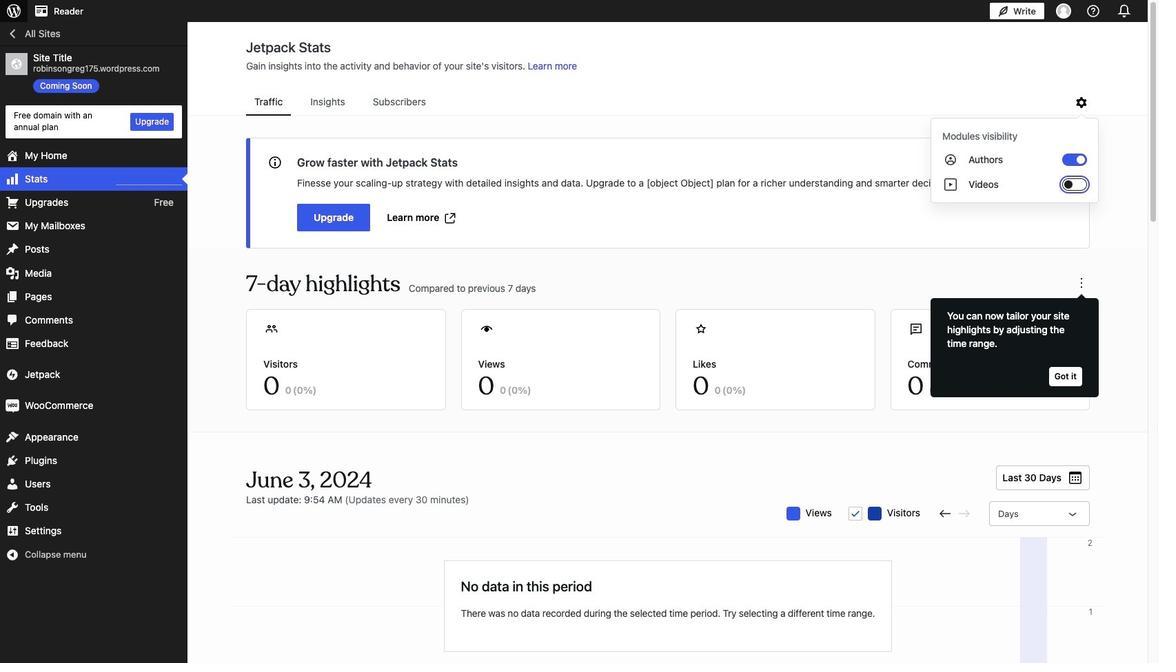 Task type: vqa. For each thing, say whether or not it's contained in the screenshot.
bottommost tooltip
yes



Task type: locate. For each thing, give the bounding box(es) containing it.
None checkbox
[[848, 507, 862, 521]]

0 vertical spatial tooltip
[[924, 111, 1099, 203]]

1 vertical spatial img image
[[6, 400, 19, 413]]

help image
[[1085, 3, 1102, 19]]

0 vertical spatial img image
[[6, 368, 19, 382]]

menu
[[246, 90, 1073, 116]]

1 img image from the top
[[6, 368, 19, 382]]

my profile image
[[1056, 3, 1071, 19]]

tooltip
[[924, 111, 1099, 203], [924, 292, 1099, 398]]

manage your notifications image
[[1115, 1, 1134, 21]]

none checkbox inside jetpack stats main content
[[848, 507, 862, 521]]

1 vertical spatial tooltip
[[924, 292, 1099, 398]]

img image
[[6, 368, 19, 382], [6, 400, 19, 413]]



Task type: describe. For each thing, give the bounding box(es) containing it.
menu inside jetpack stats main content
[[246, 90, 1073, 116]]

jetpack stats main content
[[188, 39, 1148, 664]]

close image
[[1056, 155, 1073, 172]]

highest hourly views 0 image
[[117, 176, 182, 185]]

2 tooltip from the top
[[924, 292, 1099, 398]]

1 tooltip from the top
[[924, 111, 1099, 203]]

2 img image from the top
[[6, 400, 19, 413]]

manage your sites image
[[6, 3, 22, 19]]



